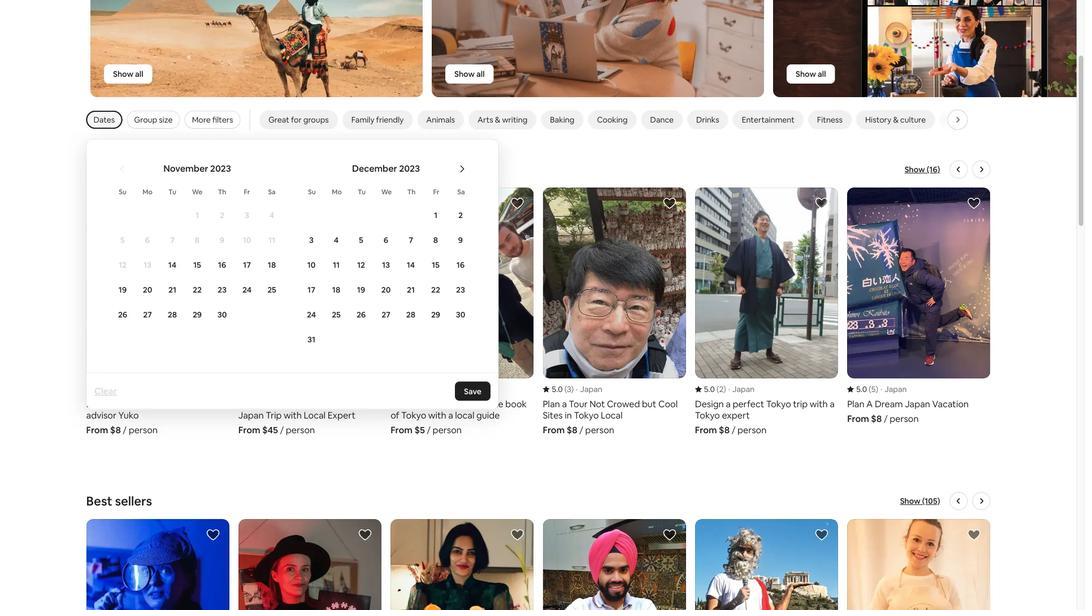 Task type: vqa. For each thing, say whether or not it's contained in the screenshot.
2nd 15 button from the right
yes



Task type: locate. For each thing, give the bounding box(es) containing it.
person inside plan a tour not crowed but cool sites in tokyo local group
[[586, 425, 615, 436]]

1 mo from the left
[[143, 188, 153, 197]]

1 1 button from the left
[[185, 204, 210, 227]]

history & culture
[[866, 115, 926, 125]]

from inside 'plan a dream japan vacation' group
[[848, 413, 870, 425]]

& for history
[[893, 115, 899, 125]]

· japan inside plan a tour not crowed but cool sites in tokyo local group
[[576, 385, 603, 395]]

· japan for 5.0 ( 3 )
[[576, 385, 603, 395]]

19
[[119, 285, 127, 295], [357, 285, 365, 295]]

culture
[[901, 115, 926, 125]]

& inside "button"
[[893, 115, 899, 125]]

0 horizontal spatial mo
[[143, 188, 153, 197]]

1 horizontal spatial 12
[[357, 260, 365, 270]]

0 horizontal spatial 2023
[[210, 163, 231, 175]]

1 13 button from the left
[[135, 253, 160, 277]]

0 horizontal spatial 6 button
[[135, 228, 160, 252]]

1 horizontal spatial japan
[[733, 385, 755, 395]]

(
[[108, 385, 110, 395], [565, 385, 567, 395], [717, 385, 720, 395], [869, 385, 872, 395]]

from inside learn & plan a kyoto trip with local advisor yuko group
[[86, 425, 108, 436]]

1 horizontal spatial 4 button
[[324, 228, 349, 252]]

1 horizontal spatial 27
[[382, 310, 391, 320]]

· right 5.0 ( 5 )
[[881, 385, 883, 395]]

· right 5.0 ( 3 )
[[576, 385, 578, 395]]

person inside 'plan a dream japan vacation' group
[[890, 413, 919, 425]]

) for 5.0 ( 2 )
[[724, 385, 727, 395]]

1 horizontal spatial 18 button
[[324, 278, 349, 302]]

20 button
[[135, 278, 160, 302], [374, 278, 399, 302]]

7 button
[[160, 228, 185, 252], [399, 228, 424, 252]]

1 horizontal spatial save this experience image
[[511, 529, 524, 542]]

from down rating 5.0 out of 5; 5 reviews image
[[848, 413, 870, 425]]

4 5.0 from the left
[[857, 385, 868, 395]]

0 horizontal spatial 4
[[270, 210, 274, 221]]

1 horizontal spatial 2
[[459, 210, 463, 221]]

0 horizontal spatial 7 button
[[160, 228, 185, 252]]

1 horizontal spatial 15 button
[[424, 253, 448, 277]]

1 horizontal spatial 3 button
[[299, 228, 324, 252]]

1 horizontal spatial 8
[[434, 235, 438, 245]]

1 horizontal spatial 28
[[407, 310, 416, 320]]

2 sa from the left
[[458, 188, 465, 197]]

show up fitness button
[[796, 69, 817, 79]]

10 for the bottommost 10 button
[[307, 260, 316, 270]]

0 horizontal spatial th
[[218, 188, 226, 197]]

2 16 from the left
[[457, 260, 465, 270]]

1
[[196, 210, 199, 221], [434, 210, 438, 221]]

1 vertical spatial 24 button
[[299, 303, 324, 327]]

1 horizontal spatial 13 button
[[374, 253, 399, 277]]

dates
[[94, 115, 115, 125]]

2 show all from the left
[[455, 69, 485, 79]]

1 26 from the left
[[118, 310, 127, 320]]

0 horizontal spatial 6
[[145, 235, 150, 245]]

) inside plan a tour not crowed but cool sites in tokyo local group
[[572, 385, 574, 395]]

14
[[168, 260, 177, 270], [407, 260, 415, 270]]

4 ) from the left
[[876, 385, 879, 395]]

tu down the the
[[358, 188, 366, 197]]

rating 5.0 out of 5; 2 reviews image
[[695, 385, 727, 395]]

10 for 10 button to the top
[[243, 235, 251, 245]]

0 horizontal spatial 23 button
[[210, 278, 235, 302]]

3 show all link from the left
[[787, 65, 835, 84]]

20
[[143, 285, 152, 295], [382, 285, 391, 295]]

19 button
[[110, 278, 135, 302], [349, 278, 374, 302]]

5 for second 5 button from left
[[359, 235, 364, 245]]

0 horizontal spatial ·
[[576, 385, 578, 395]]

· japan right 5.0 ( 3 )
[[576, 385, 603, 395]]

0 horizontal spatial 28
[[168, 310, 177, 320]]

1 show all from the left
[[113, 69, 143, 79]]

$8 down clear button
[[110, 425, 121, 436]]

fitness
[[817, 115, 843, 125]]

su down around
[[308, 188, 316, 197]]

person
[[890, 413, 919, 425], [129, 425, 158, 436], [286, 425, 315, 436], [433, 425, 462, 436], [586, 425, 615, 436], [738, 425, 767, 436]]

0 horizontal spatial &
[[495, 115, 500, 125]]

november 2023
[[164, 163, 231, 175]]

1 vertical spatial 18 button
[[324, 278, 349, 302]]

13
[[144, 260, 152, 270], [382, 260, 390, 270]]

0 horizontal spatial 7
[[170, 235, 175, 245]]

$8 inside plan a tour not crowed but cool sites in tokyo local group
[[567, 425, 578, 436]]

12
[[119, 260, 127, 270], [357, 260, 365, 270]]

17 button
[[235, 253, 260, 277], [299, 278, 324, 302]]

we down world
[[382, 188, 392, 197]]

2 button for november 2023
[[210, 204, 235, 227]]

from
[[848, 413, 870, 425], [86, 425, 108, 436], [239, 425, 260, 436], [391, 425, 413, 436], [543, 425, 565, 436], [695, 425, 717, 436]]

18
[[268, 260, 276, 270], [332, 285, 341, 295]]

11 for the topmost 11 button
[[269, 235, 275, 245]]

23 button
[[210, 278, 235, 302], [448, 278, 473, 302]]

25
[[268, 285, 276, 295], [332, 310, 341, 320]]

mo down around
[[332, 188, 342, 197]]

1 16 button from the left
[[210, 253, 235, 277]]

show left "(16)"
[[905, 165, 926, 175]]

2 horizontal spatial 5
[[872, 385, 876, 395]]

rating 5.0 out of 5; 3 reviews image
[[543, 385, 574, 395]]

drinks element
[[696, 115, 719, 125]]

1 ) from the left
[[117, 385, 119, 395]]

& left culture
[[893, 115, 899, 125]]

local
[[234, 162, 262, 178]]

19 for 2nd 19 button from left
[[357, 285, 365, 295]]

1 horizontal spatial 14 button
[[399, 253, 424, 277]]

from $8 / person inside 'plan a dream japan vacation' group
[[848, 413, 919, 425]]

& right the arts on the top of page
[[495, 115, 500, 125]]

& inside button
[[495, 115, 500, 125]]

/
[[884, 413, 888, 425], [123, 425, 127, 436], [280, 425, 284, 436], [427, 425, 431, 436], [580, 425, 584, 436], [732, 425, 736, 436]]

from $8 / person down clear button
[[86, 425, 158, 436]]

best
[[86, 494, 112, 510]]

3 japan from the left
[[885, 385, 907, 395]]

( inside learn & plan a kyoto trip with local advisor yuko group
[[108, 385, 110, 395]]

person inside design a perfect tokyo trip with a tokyo expert group
[[738, 425, 767, 436]]

2 mo from the left
[[332, 188, 342, 197]]

1 horizontal spatial 19
[[357, 285, 365, 295]]

show up animals
[[455, 69, 475, 79]]

0 horizontal spatial 28 button
[[160, 303, 185, 327]]

japan right 5.0 ( 3 )
[[581, 385, 603, 395]]

from $8 / person for 5.0 ( 2 )
[[695, 425, 767, 436]]

from left $45 at the bottom of the page
[[239, 425, 260, 436]]

( inside design a perfect tokyo trip with a tokyo expert group
[[717, 385, 720, 395]]

2 1 from the left
[[434, 210, 438, 221]]

2 ) from the left
[[572, 385, 574, 395]]

person inside create a customized guide book of tokyo with a local guide group
[[433, 425, 462, 436]]

2023
[[210, 163, 231, 175], [399, 163, 420, 175]]

$8 inside 'plan a dream japan vacation' group
[[872, 413, 882, 425]]

1 horizontal spatial 30
[[456, 310, 466, 320]]

8 button
[[185, 228, 210, 252], [424, 228, 448, 252]]

/ inside learn & plan a kyoto trip with local advisor yuko group
[[123, 425, 127, 436]]

5.0 inside design a perfect tokyo trip with a tokyo expert group
[[704, 385, 715, 395]]

great
[[268, 115, 289, 125]]

show all up fitness element on the right
[[796, 69, 826, 79]]

2 9 from the left
[[459, 235, 463, 245]]

1 & from the left
[[495, 115, 500, 125]]

1 for november 2023
[[196, 210, 199, 221]]

1 22 button from the left
[[185, 278, 210, 302]]

2 12 button from the left
[[349, 253, 374, 277]]

1 15 from the left
[[193, 260, 201, 270]]

& for arts
[[495, 115, 500, 125]]

fr
[[244, 188, 250, 197], [433, 188, 440, 197]]

tu
[[169, 188, 176, 197], [358, 188, 366, 197]]

2 for november 2023
[[220, 210, 224, 221]]

person inside learn & plan a kyoto trip with local advisor yuko group
[[129, 425, 158, 436]]

2 all from the left
[[477, 69, 485, 79]]

show (16) link
[[905, 164, 941, 176]]

th down from
[[218, 188, 226, 197]]

/ inside 'plan a dream japan vacation' group
[[884, 413, 888, 425]]

su down "a"
[[119, 188, 127, 197]]

$8 for 5.0 ( 2 )
[[719, 425, 730, 436]]

( for 2
[[717, 385, 720, 395]]

1 22 from the left
[[193, 285, 202, 295]]

2 28 from the left
[[407, 310, 416, 320]]

from $8 / person down 5.0 ( 5 )
[[848, 413, 919, 425]]

2 14 from the left
[[407, 260, 415, 270]]

1 horizontal spatial 8 button
[[424, 228, 448, 252]]

1 horizontal spatial · japan
[[729, 385, 755, 395]]

5.0 ( 3 )
[[552, 385, 574, 395]]

from $8 / person inside design a perfect tokyo trip with a tokyo expert group
[[695, 425, 767, 436]]

$8 inside design a perfect tokyo trip with a tokyo expert group
[[719, 425, 730, 436]]

1 · japan from the left
[[576, 385, 603, 395]]

3 5.0 from the left
[[704, 385, 715, 395]]

1 8 from the left
[[195, 235, 200, 245]]

/ inside design a perfect tokyo trip with a tokyo expert group
[[732, 425, 736, 436]]

from $8 / person inside learn & plan a kyoto trip with local advisor yuko group
[[86, 425, 158, 436]]

2 ( from the left
[[565, 385, 567, 395]]

1 horizontal spatial 21
[[407, 285, 415, 295]]

/ inside create a customized guide book of tokyo with a local guide group
[[427, 425, 431, 436]]

from for 'plan a dream japan vacation' group
[[848, 413, 870, 425]]

1 horizontal spatial 3
[[309, 235, 314, 245]]

japan inside group
[[885, 385, 907, 395]]

24
[[243, 285, 252, 295], [307, 310, 316, 320]]

1 horizontal spatial 11
[[269, 235, 275, 245]]

great for groups
[[268, 115, 329, 125]]

2 29 button from the left
[[424, 303, 448, 327]]

5.0 ( 5 )
[[857, 385, 879, 395]]

3 all from the left
[[818, 69, 826, 79]]

1 fr from the left
[[244, 188, 250, 197]]

1 horizontal spatial 11 button
[[324, 253, 349, 277]]

· japan right 5.0 ( 5 )
[[881, 385, 907, 395]]

0 horizontal spatial 20
[[143, 285, 152, 295]]

1 all from the left
[[135, 69, 143, 79]]

save this experience image
[[206, 529, 220, 542], [511, 529, 524, 542], [663, 529, 677, 542]]

14 button
[[160, 253, 185, 277], [399, 253, 424, 277]]

0 horizontal spatial 26
[[118, 310, 127, 320]]

12 button
[[110, 253, 135, 277], [349, 253, 374, 277]]

calendar application
[[98, 151, 861, 362]]

from down 'rating 5.0 out of 5; 3 reviews' image at the bottom
[[543, 425, 565, 436]]

2 19 from the left
[[357, 285, 365, 295]]

1 horizontal spatial 9
[[459, 235, 463, 245]]

save this experience image inside create a customized guide book of tokyo with a local guide group
[[511, 197, 524, 211]]

2 · japan from the left
[[729, 385, 755, 395]]

show for second show all link from the left
[[455, 69, 475, 79]]

magic element
[[949, 115, 971, 125]]

2 13 from the left
[[382, 260, 390, 270]]

4 ( from the left
[[869, 385, 872, 395]]

1 7 from the left
[[170, 235, 175, 245]]

(105)
[[923, 497, 941, 507]]

from $8 / person inside plan a tour not crowed but cool sites in tokyo local group
[[543, 425, 615, 436]]

· japan right 5.0 ( 2 )
[[729, 385, 755, 395]]

0 horizontal spatial 9 button
[[210, 228, 235, 252]]

from left $5
[[391, 425, 413, 436]]

japan
[[581, 385, 603, 395], [733, 385, 755, 395], [885, 385, 907, 395]]

$8
[[872, 413, 882, 425], [110, 425, 121, 436], [567, 425, 578, 436], [719, 425, 730, 436]]

1 vertical spatial 11 button
[[324, 253, 349, 277]]

0 horizontal spatial 27 button
[[135, 303, 160, 327]]

show all link
[[104, 65, 152, 84], [446, 65, 494, 84], [787, 65, 835, 84]]

7 for 2nd 7 button from right
[[170, 235, 175, 245]]

2 horizontal spatial · japan
[[881, 385, 907, 395]]

mo down the with at left
[[143, 188, 153, 197]]

1 horizontal spatial 1
[[434, 210, 438, 221]]

2 23 from the left
[[456, 285, 465, 295]]

magic button
[[940, 111, 980, 130]]

the
[[345, 162, 365, 178]]

arts & writing element
[[478, 115, 528, 125]]

1 · from the left
[[576, 385, 578, 395]]

0 vertical spatial 11 button
[[260, 228, 284, 252]]

/ inside plan a tour not crowed but cool sites in tokyo local group
[[580, 425, 584, 436]]

japan inside design a perfect tokyo trip with a tokyo expert group
[[733, 385, 755, 395]]

2023 right december
[[399, 163, 420, 175]]

15
[[193, 260, 201, 270], [432, 260, 440, 270]]

from $8 / person down 5.0 ( 3 )
[[543, 425, 615, 436]]

10
[[243, 235, 251, 245], [307, 260, 316, 270]]

0 horizontal spatial 10
[[243, 235, 251, 245]]

23
[[218, 285, 227, 295], [456, 285, 465, 295]]

japan inside plan a tour not crowed but cool sites in tokyo local group
[[581, 385, 603, 395]]

from inside plan the perfect customised japan trip with local expert group
[[239, 425, 260, 436]]

1 horizontal spatial fr
[[433, 188, 440, 197]]

1 15 button from the left
[[185, 253, 210, 277]]

1 29 from the left
[[193, 310, 202, 320]]

2023 for november 2023
[[210, 163, 231, 175]]

( inside 'plan a dream japan vacation' group
[[869, 385, 872, 395]]

1 26 button from the left
[[110, 303, 135, 327]]

· right 5.0 ( 2 )
[[729, 385, 731, 395]]

all for first show all link from the right
[[818, 69, 826, 79]]

$8 down 5.0 ( 3 )
[[567, 425, 578, 436]]

27 button
[[135, 303, 160, 327], [374, 303, 399, 327]]

0 horizontal spatial 16
[[218, 260, 226, 270]]

1 5.0 from the left
[[95, 385, 106, 395]]

1 horizontal spatial 6
[[384, 235, 389, 245]]

1 horizontal spatial we
[[382, 188, 392, 197]]

1 horizontal spatial sa
[[458, 188, 465, 197]]

5.0 for 5.0 ( 3 )
[[552, 385, 563, 395]]

5.0 inside learn & plan a kyoto trip with local advisor yuko group
[[95, 385, 106, 395]]

1 horizontal spatial 13
[[382, 260, 390, 270]]

0 horizontal spatial su
[[119, 188, 127, 197]]

0 vertical spatial 3
[[245, 210, 249, 221]]

show all up dates
[[113, 69, 143, 79]]

1 vertical spatial 10
[[307, 260, 316, 270]]

from inside plan a tour not crowed but cool sites in tokyo local group
[[543, 425, 565, 436]]

$8 down 5.0 ( 5 )
[[872, 413, 882, 425]]

6
[[145, 235, 150, 245], [384, 235, 389, 245]]

· japan
[[576, 385, 603, 395], [729, 385, 755, 395], [881, 385, 907, 395]]

show for first show all link from the right
[[796, 69, 817, 79]]

0 horizontal spatial fr
[[244, 188, 250, 197]]

from $8 / person for 5.0 ( 3 )
[[543, 425, 615, 436]]

hosts
[[264, 162, 298, 178]]

28
[[168, 310, 177, 320], [407, 310, 416, 320]]

5 inside 'plan a dream japan vacation' group
[[872, 385, 876, 395]]

2 2 button from the left
[[448, 204, 473, 227]]

from inside create a customized guide book of tokyo with a local guide group
[[391, 425, 413, 436]]

2 2023 from the left
[[399, 163, 420, 175]]

0 horizontal spatial 20 button
[[135, 278, 160, 302]]

1 japan from the left
[[581, 385, 603, 395]]

1 horizontal spatial 16 button
[[448, 253, 473, 277]]

2 12 from the left
[[357, 260, 365, 270]]

0 vertical spatial 18 button
[[260, 253, 284, 277]]

)
[[117, 385, 119, 395], [572, 385, 574, 395], [724, 385, 727, 395], [876, 385, 879, 395]]

1 horizontal spatial ·
[[729, 385, 731, 395]]

0 horizontal spatial 30 button
[[210, 303, 235, 327]]

show up dates
[[113, 69, 133, 79]]

11 for 11 button to the right
[[333, 260, 340, 270]]

1 6 from the left
[[145, 235, 150, 245]]

8
[[195, 235, 200, 245], [434, 235, 438, 245]]

show all link up the arts on the top of page
[[446, 65, 494, 84]]

/ inside plan the perfect customised japan trip with local expert group
[[280, 425, 284, 436]]

november
[[164, 163, 208, 175]]

2 30 button from the left
[[448, 303, 473, 327]]

1 button for december 2023
[[424, 204, 448, 227]]

5.0 for 5.0 ( 11 )
[[95, 385, 106, 395]]

show all for first show all link from the right
[[796, 69, 826, 79]]

1 horizontal spatial all
[[477, 69, 485, 79]]

3 · from the left
[[881, 385, 883, 395]]

· inside 'plan a dream japan vacation' group
[[881, 385, 883, 395]]

1 horizontal spatial 28 button
[[399, 303, 424, 327]]

2023 left local
[[210, 163, 231, 175]]

21
[[169, 285, 176, 295], [407, 285, 415, 295]]

1 tu from the left
[[169, 188, 176, 197]]

2 & from the left
[[893, 115, 899, 125]]

japan right 5.0 ( 5 )
[[885, 385, 907, 395]]

1 20 button from the left
[[135, 278, 160, 302]]

from down clear button
[[86, 425, 108, 436]]

2 9 button from the left
[[448, 228, 473, 252]]

$8 inside learn & plan a kyoto trip with local advisor yuko group
[[110, 425, 121, 436]]

1 21 from the left
[[169, 285, 176, 295]]

2 · from the left
[[729, 385, 731, 395]]

person for design a perfect tokyo trip with a tokyo expert group
[[738, 425, 767, 436]]

16
[[218, 260, 226, 270], [457, 260, 465, 270]]

0 horizontal spatial 21
[[169, 285, 176, 295]]

· japan inside 'plan a dream japan vacation' group
[[881, 385, 907, 395]]

3
[[245, 210, 249, 221], [309, 235, 314, 245], [567, 385, 572, 395]]

fitness button
[[808, 111, 852, 130]]

· inside plan a tour not crowed but cool sites in tokyo local group
[[576, 385, 578, 395]]

· japan inside design a perfect tokyo trip with a tokyo expert group
[[729, 385, 755, 395]]

we down november 2023
[[192, 188, 203, 197]]

5.0 for 5.0 ( 2 )
[[704, 385, 715, 395]]

3 ) from the left
[[724, 385, 727, 395]]

· for 5.0 ( 3 )
[[576, 385, 578, 395]]

2 15 from the left
[[432, 260, 440, 270]]

2 21 from the left
[[407, 285, 415, 295]]

family friendly button
[[342, 111, 413, 130]]

1 horizontal spatial 26
[[357, 310, 366, 320]]

2 26 button from the left
[[349, 303, 374, 327]]

cooking element
[[597, 115, 628, 125]]

1 horizontal spatial 10
[[307, 260, 316, 270]]

1 horizontal spatial 4
[[334, 235, 339, 245]]

2 inside design a perfect tokyo trip with a tokyo expert group
[[720, 385, 724, 395]]

29 button
[[185, 303, 210, 327], [424, 303, 448, 327]]

1 vertical spatial 25 button
[[324, 303, 349, 327]]

1 6 button from the left
[[135, 228, 160, 252]]

) inside design a perfect tokyo trip with a tokyo expert group
[[724, 385, 727, 395]]

$45
[[262, 425, 278, 436]]

person for create a customized guide book of tokyo with a local guide group
[[433, 425, 462, 436]]

th down december 2023
[[408, 188, 416, 197]]

0 horizontal spatial 1 button
[[185, 204, 210, 227]]

0 horizontal spatial 15
[[193, 260, 201, 270]]

1 horizontal spatial su
[[308, 188, 316, 197]]

26
[[118, 310, 127, 320], [357, 310, 366, 320]]

show all link up dates
[[104, 65, 152, 84]]

create a customized guide book of tokyo with a local guide group
[[391, 188, 534, 436]]

2 horizontal spatial 3
[[567, 385, 572, 395]]

2 button
[[210, 204, 235, 227], [448, 204, 473, 227]]

dance
[[650, 115, 674, 125]]

1 horizontal spatial 24 button
[[299, 303, 324, 327]]

) inside learn & plan a kyoto trip with local advisor yuko group
[[117, 385, 119, 395]]

2 29 from the left
[[431, 310, 441, 320]]

0 horizontal spatial 21 button
[[160, 278, 185, 302]]

17
[[243, 260, 251, 270], [308, 285, 315, 295]]

clear
[[94, 386, 117, 398]]

1 horizontal spatial 2 button
[[448, 204, 473, 227]]

) inside 'plan a dream japan vacation' group
[[876, 385, 879, 395]]

1 14 from the left
[[168, 260, 177, 270]]

from $8 / person
[[848, 413, 919, 425], [86, 425, 158, 436], [543, 425, 615, 436], [695, 425, 767, 436]]

from down rating 5.0 out of 5; 2 reviews image
[[695, 425, 717, 436]]

·
[[576, 385, 578, 395], [729, 385, 731, 395], [881, 385, 883, 395]]

3 · japan from the left
[[881, 385, 907, 395]]

5.0 inside 'plan a dream japan vacation' group
[[857, 385, 868, 395]]

13 button
[[135, 253, 160, 277], [374, 253, 399, 277]]

from
[[203, 162, 232, 178]]

2 japan from the left
[[733, 385, 755, 395]]

( inside plan a tour not crowed but cool sites in tokyo local group
[[565, 385, 567, 395]]

0 vertical spatial 4 button
[[260, 204, 284, 227]]

from inside design a perfect tokyo trip with a tokyo expert group
[[695, 425, 717, 436]]

tu down the with at left
[[169, 188, 176, 197]]

1 vertical spatial 3 button
[[299, 228, 324, 252]]

2 fr from the left
[[433, 188, 440, 197]]

30 button
[[210, 303, 235, 327], [448, 303, 473, 327]]

cooking button
[[588, 111, 637, 130]]

1 horizontal spatial 7
[[409, 235, 413, 245]]

show left (105)
[[901, 497, 921, 507]]

save this experience image
[[511, 197, 524, 211], [663, 197, 677, 211], [816, 197, 829, 211], [968, 197, 981, 211], [359, 529, 372, 542], [816, 529, 829, 542], [968, 529, 981, 542]]

0 vertical spatial 17 button
[[235, 253, 260, 277]]

) for 5.0 ( 3 )
[[572, 385, 574, 395]]

2 button for december 2023
[[448, 204, 473, 227]]

show all link up fitness element on the right
[[787, 65, 835, 84]]

show for show (105) link
[[901, 497, 921, 507]]

1 horizontal spatial 17
[[308, 285, 315, 295]]

1 horizontal spatial 10 button
[[299, 253, 324, 277]]

0 horizontal spatial 24
[[243, 285, 252, 295]]

0 horizontal spatial 19
[[119, 285, 127, 295]]

2 horizontal spatial ·
[[881, 385, 883, 395]]

japan right 5.0 ( 2 )
[[733, 385, 755, 395]]

0 vertical spatial 18
[[268, 260, 276, 270]]

show all up the arts on the top of page
[[455, 69, 485, 79]]

from $8 / person down 5.0 ( 2 )
[[695, 425, 767, 436]]

1 horizontal spatial 1 button
[[424, 204, 448, 227]]

5 button
[[110, 228, 135, 252], [349, 228, 374, 252]]

5.0 inside plan a tour not crowed but cool sites in tokyo local group
[[552, 385, 563, 395]]

13 for second the 13 "button" from left
[[382, 260, 390, 270]]

15 for second 15 button from the right
[[193, 260, 201, 270]]

december
[[352, 163, 397, 175]]

0 horizontal spatial 15 button
[[185, 253, 210, 277]]

1 horizontal spatial 2023
[[399, 163, 420, 175]]

animals button
[[417, 111, 464, 130]]

$8 down 5.0 ( 2 )
[[719, 425, 730, 436]]

5.0 ( 11 )
[[95, 385, 119, 395]]

0 horizontal spatial 1
[[196, 210, 199, 221]]

0 horizontal spatial 30
[[218, 310, 227, 320]]

from for learn & plan a kyoto trip with local advisor yuko group
[[86, 425, 108, 436]]

3 button
[[235, 204, 260, 227], [299, 228, 324, 252]]

1 9 from the left
[[220, 235, 225, 245]]

0 horizontal spatial 13 button
[[135, 253, 160, 277]]

0 horizontal spatial 11
[[110, 385, 117, 395]]

animals element
[[426, 115, 455, 125]]

3 show all from the left
[[796, 69, 826, 79]]

· inside design a perfect tokyo trip with a tokyo expert group
[[729, 385, 731, 395]]

2 su from the left
[[308, 188, 316, 197]]

2 1 button from the left
[[424, 204, 448, 227]]

japan for 5.0 ( 2 )
[[733, 385, 755, 395]]

1 horizontal spatial 9 button
[[448, 228, 473, 252]]



Task type: describe. For each thing, give the bounding box(es) containing it.
12 for 1st the 12 button from the right
[[357, 260, 365, 270]]

/ for plan a tour not crowed but cool sites in tokyo local group
[[580, 425, 584, 436]]

/ for learn & plan a kyoto trip with local advisor yuko group
[[123, 425, 127, 436]]

26 for second 26 button from right
[[118, 310, 127, 320]]

plan
[[86, 162, 111, 178]]

all for second show all link from the left
[[477, 69, 485, 79]]

/ for create a customized guide book of tokyo with a local guide group
[[427, 425, 431, 436]]

( for 5
[[869, 385, 872, 395]]

1 21 button from the left
[[160, 278, 185, 302]]

(16)
[[927, 165, 941, 175]]

1 20 from the left
[[143, 285, 152, 295]]

writing
[[502, 115, 528, 125]]

great for groups element
[[268, 115, 329, 125]]

1 30 button from the left
[[210, 303, 235, 327]]

1 29 button from the left
[[185, 303, 210, 327]]

more
[[192, 115, 211, 125]]

1 vertical spatial 3
[[309, 235, 314, 245]]

baking
[[550, 115, 574, 125]]

person for learn & plan a kyoto trip with local advisor yuko group
[[129, 425, 158, 436]]

2 20 from the left
[[382, 285, 391, 295]]

arts & writing
[[478, 115, 528, 125]]

2 th from the left
[[408, 188, 416, 197]]

show for show (16) link
[[905, 165, 926, 175]]

around
[[301, 162, 343, 178]]

1 vertical spatial 4
[[334, 235, 339, 245]]

1 for december 2023
[[434, 210, 438, 221]]

new this week group
[[0, 0, 1086, 98]]

all for 3rd show all link from right
[[135, 69, 143, 79]]

learn & plan a kyoto trip with local advisor yuko group
[[86, 188, 229, 436]]

best sellers
[[86, 494, 152, 510]]

2 22 button from the left
[[424, 278, 448, 302]]

31 button
[[299, 328, 324, 352]]

31
[[308, 335, 316, 345]]

show (105) link
[[901, 496, 941, 507]]

filters
[[212, 115, 233, 125]]

0 horizontal spatial 3 button
[[235, 204, 260, 227]]

trip
[[123, 162, 144, 178]]

person inside plan the perfect customised japan trip with local expert group
[[286, 425, 315, 436]]

18 for 18 button to the bottom
[[332, 285, 341, 295]]

1 9 button from the left
[[210, 228, 235, 252]]

save this experience image inside 'plan a dream japan vacation' group
[[968, 197, 981, 211]]

0 horizontal spatial 25 button
[[260, 278, 284, 302]]

· japan for 5.0 ( 5 )
[[881, 385, 907, 395]]

19 for 2nd 19 button from right
[[119, 285, 127, 295]]

1 button for november 2023
[[185, 204, 210, 227]]

person for plan a tour not crowed but cool sites in tokyo local group
[[586, 425, 615, 436]]

· japan for 5.0 ( 2 )
[[729, 385, 755, 395]]

family friendly
[[351, 115, 404, 125]]

0 horizontal spatial 17 button
[[235, 253, 260, 277]]

1 19 button from the left
[[110, 278, 135, 302]]

sellers
[[115, 494, 152, 510]]

( for 11
[[108, 385, 110, 395]]

japan for 5.0 ( 3 )
[[581, 385, 603, 395]]

dance button
[[641, 111, 683, 130]]

baking element
[[550, 115, 574, 125]]

show (105)
[[901, 497, 941, 507]]

( for 3
[[565, 385, 567, 395]]

3 inside plan a tour not crowed but cool sites in tokyo local group
[[567, 385, 572, 395]]

drinks
[[696, 115, 719, 125]]

14 for 1st 14 button from the right
[[407, 260, 415, 270]]

from for plan a tour not crowed but cool sites in tokyo local group
[[543, 425, 565, 436]]

0 vertical spatial 24 button
[[235, 278, 260, 302]]

history & culture element
[[866, 115, 926, 125]]

26 for 1st 26 button from right
[[357, 310, 366, 320]]

dates button
[[86, 111, 122, 129]]

2 19 button from the left
[[349, 278, 374, 302]]

1 su from the left
[[119, 188, 127, 197]]

plan a tour not crowed but cool sites in tokyo local group
[[543, 188, 686, 436]]

2 20 button from the left
[[374, 278, 399, 302]]

a
[[113, 162, 120, 178]]

from $8 / person for 5.0 ( 5 )
[[848, 413, 919, 425]]

world
[[368, 162, 401, 178]]

with
[[147, 162, 172, 178]]

$5
[[415, 425, 425, 436]]

1 30 from the left
[[218, 310, 227, 320]]

2 6 button from the left
[[374, 228, 399, 252]]

1 12 button from the left
[[110, 253, 135, 277]]

help
[[175, 162, 200, 178]]

dance element
[[650, 115, 674, 125]]

2 7 button from the left
[[399, 228, 424, 252]]

from for create a customized guide book of tokyo with a local guide group
[[391, 425, 413, 436]]

1 8 button from the left
[[185, 228, 210, 252]]

1 we from the left
[[192, 188, 203, 197]]

2023 for december 2023
[[399, 163, 420, 175]]

1 vertical spatial 10 button
[[299, 253, 324, 277]]

more filters button
[[185, 111, 241, 129]]

from $45 / person
[[239, 425, 315, 436]]

great for groups button
[[259, 111, 338, 130]]

15 for 1st 15 button from right
[[432, 260, 440, 270]]

entertainment
[[742, 115, 795, 125]]

1 7 button from the left
[[160, 228, 185, 252]]

2 22 from the left
[[431, 285, 440, 295]]

1 23 button from the left
[[210, 278, 235, 302]]

28 for second "28" button from the left
[[407, 310, 416, 320]]

family
[[351, 115, 374, 125]]

7 for 1st 7 button from right
[[409, 235, 413, 245]]

14 for first 14 button
[[168, 260, 177, 270]]

2 show all link from the left
[[446, 65, 494, 84]]

2 tu from the left
[[358, 188, 366, 197]]

2 27 from the left
[[382, 310, 391, 320]]

$8 for 5.0 ( 3 )
[[567, 425, 578, 436]]

2 save this experience image from the left
[[511, 529, 524, 542]]

1 sa from the left
[[268, 188, 276, 197]]

1 horizontal spatial 25
[[332, 310, 341, 320]]

save this experience image inside design a perfect tokyo trip with a tokyo expert group
[[816, 197, 829, 211]]

1 28 button from the left
[[160, 303, 185, 327]]

arts & writing button
[[469, 111, 537, 130]]

design a perfect tokyo trip with a tokyo expert group
[[695, 188, 839, 436]]

16 for second 16 button from the left
[[457, 260, 465, 270]]

5.0 ( 2 )
[[704, 385, 727, 395]]

2 8 button from the left
[[424, 228, 448, 252]]

from $5 / person
[[391, 425, 462, 436]]

plan the perfect customised japan trip with local expert group
[[239, 188, 382, 436]]

2 15 button from the left
[[424, 253, 448, 277]]

magic
[[949, 115, 971, 125]]

$8 for 5.0 ( 5 )
[[872, 413, 882, 425]]

· for 5.0 ( 2 )
[[729, 385, 731, 395]]

cooking
[[597, 115, 628, 125]]

rating 5.0 out of 5; 11 reviews image
[[86, 385, 119, 395]]

2 6 from the left
[[384, 235, 389, 245]]

) for 5.0 ( 5 )
[[876, 385, 879, 395]]

from for design a perfect tokyo trip with a tokyo expert group
[[695, 425, 717, 436]]

history & culture button
[[856, 111, 935, 130]]

0 vertical spatial 25
[[268, 285, 276, 295]]

family friendly element
[[351, 115, 404, 125]]

more filters
[[192, 115, 233, 125]]

1 vertical spatial 24
[[307, 310, 316, 320]]

1 vertical spatial 4 button
[[324, 228, 349, 252]]

clear button
[[89, 381, 123, 403]]

1 horizontal spatial 17 button
[[299, 278, 324, 302]]

save
[[464, 387, 482, 397]]

) for 5.0 ( 11 )
[[117, 385, 119, 395]]

1 th from the left
[[218, 188, 226, 197]]

baking button
[[541, 111, 584, 130]]

2 21 button from the left
[[399, 278, 424, 302]]

11 inside learn & plan a kyoto trip with local advisor yuko group
[[110, 385, 117, 395]]

0 vertical spatial 4
[[270, 210, 274, 221]]

entertainment element
[[742, 115, 795, 125]]

show for 3rd show all link from right
[[113, 69, 133, 79]]

0 vertical spatial 24
[[243, 285, 252, 295]]

december 2023
[[352, 163, 420, 175]]

2 for december 2023
[[459, 210, 463, 221]]

friendly
[[376, 115, 404, 125]]

save button
[[455, 382, 491, 401]]

groups
[[303, 115, 329, 125]]

1 23 from the left
[[218, 285, 227, 295]]

13 for 2nd the 13 "button" from the right
[[144, 260, 152, 270]]

fitness element
[[817, 115, 843, 125]]

1 show all link from the left
[[104, 65, 152, 84]]

28 for 1st "28" button
[[168, 310, 177, 320]]

plan a trip with help from local hosts around the world
[[86, 162, 401, 178]]

0 horizontal spatial 17
[[243, 260, 251, 270]]

arts
[[478, 115, 493, 125]]

12 for 2nd the 12 button from right
[[119, 260, 127, 270]]

5.0 for 5.0 ( 5 )
[[857, 385, 868, 395]]

5 for 2nd 5 button from the right
[[121, 235, 125, 245]]

entertainment button
[[733, 111, 804, 130]]

plan a dream japan vacation group
[[848, 188, 991, 425]]

1 14 button from the left
[[160, 253, 185, 277]]

1 5 button from the left
[[110, 228, 135, 252]]

person for 'plan a dream japan vacation' group
[[890, 413, 919, 425]]

rating 5.0 out of 5; 5 reviews image
[[848, 385, 879, 395]]

for
[[291, 115, 302, 125]]

1 27 button from the left
[[135, 303, 160, 327]]

2 30 from the left
[[456, 310, 466, 320]]

· for 5.0 ( 5 )
[[881, 385, 883, 395]]

/ for 'plan a dream japan vacation' group
[[884, 413, 888, 425]]

18 for top 18 button
[[268, 260, 276, 270]]

2 13 button from the left
[[374, 253, 399, 277]]

3 save this experience image from the left
[[663, 529, 677, 542]]

2 14 button from the left
[[399, 253, 424, 277]]

1 vertical spatial 17
[[308, 285, 315, 295]]

16 for second 16 button from right
[[218, 260, 226, 270]]

save this experience image inside plan a tour not crowed but cool sites in tokyo local group
[[663, 197, 677, 211]]

2 28 button from the left
[[399, 303, 424, 327]]

/ for design a perfect tokyo trip with a tokyo expert group
[[732, 425, 736, 436]]

history
[[866, 115, 892, 125]]

animals
[[426, 115, 455, 125]]

2 5 button from the left
[[349, 228, 374, 252]]

2 8 from the left
[[434, 235, 438, 245]]

2 23 button from the left
[[448, 278, 473, 302]]

show (16)
[[905, 165, 941, 175]]

drinks button
[[687, 111, 728, 130]]

0 vertical spatial 10 button
[[235, 228, 260, 252]]

2 we from the left
[[382, 188, 392, 197]]

show all for 3rd show all link from right
[[113, 69, 143, 79]]

2 16 button from the left
[[448, 253, 473, 277]]

japan for 5.0 ( 5 )
[[885, 385, 907, 395]]

1 27 from the left
[[143, 310, 152, 320]]

2 27 button from the left
[[374, 303, 399, 327]]

1 save this experience image from the left
[[206, 529, 220, 542]]

show all for second show all link from the left
[[455, 69, 485, 79]]



